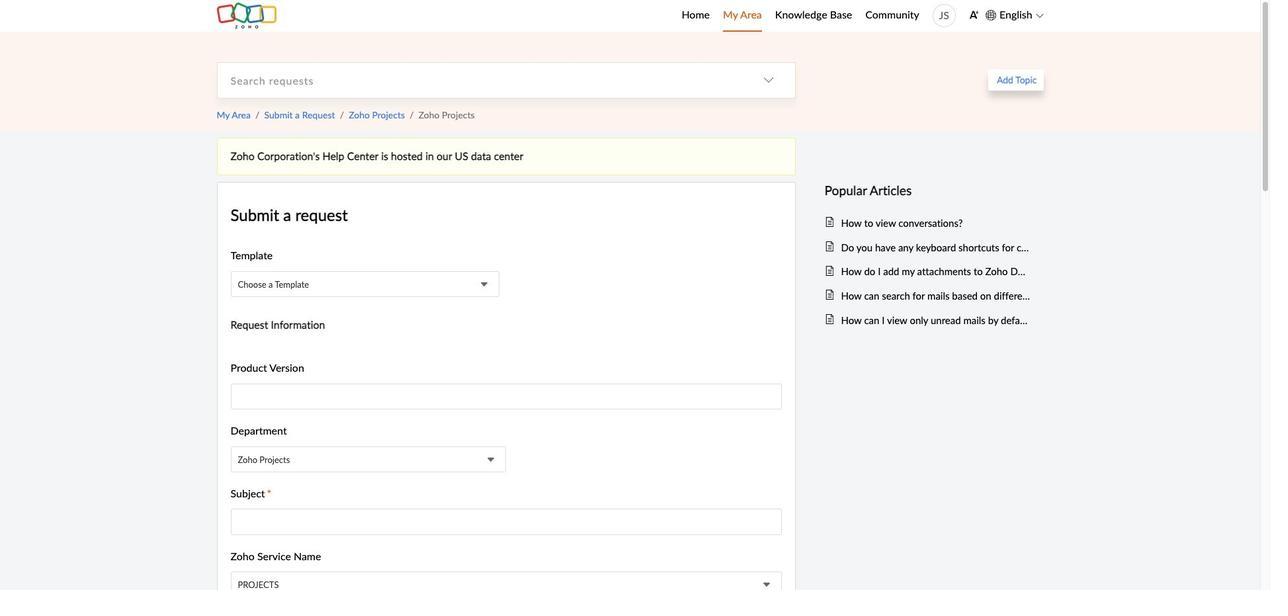 Task type: locate. For each thing, give the bounding box(es) containing it.
choose category image
[[763, 75, 774, 85]]

user preference element
[[969, 6, 979, 26]]

user preference image
[[969, 10, 979, 20]]

choose category element
[[742, 63, 795, 98]]

heading
[[825, 180, 1031, 201]]

Search requests  field
[[217, 63, 742, 98]]



Task type: vqa. For each thing, say whether or not it's contained in the screenshot.
Reader view image
no



Task type: describe. For each thing, give the bounding box(es) containing it.
choose languages element
[[986, 7, 1044, 24]]



